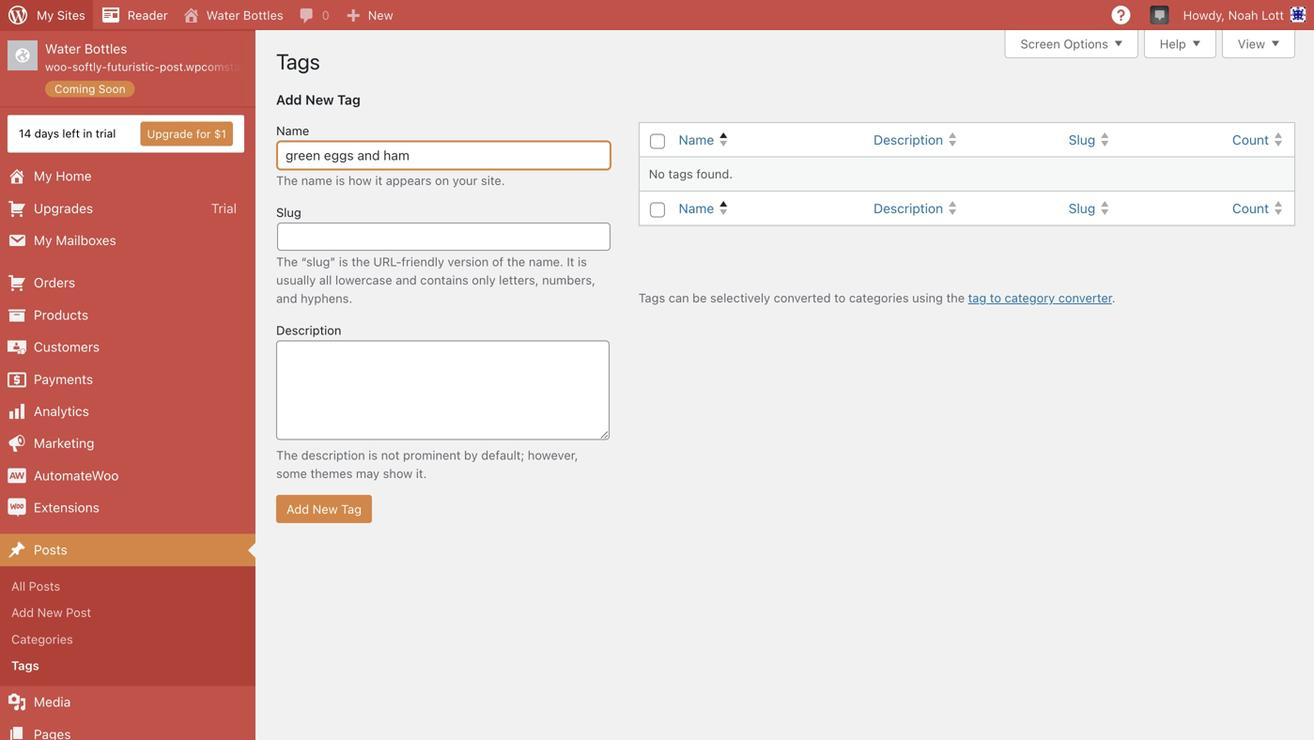 Task type: locate. For each thing, give the bounding box(es) containing it.
new left tag
[[305, 92, 334, 107]]

2 horizontal spatial the
[[947, 291, 965, 305]]

3 the from the top
[[276, 448, 298, 462]]

.
[[1112, 291, 1116, 305]]

0 vertical spatial posts
[[34, 542, 67, 558]]

2 horizontal spatial tags
[[639, 291, 665, 305]]

my for my home
[[34, 168, 52, 184]]

is for the name is how it appears on your site.
[[336, 173, 345, 187]]

view button
[[1222, 30, 1296, 58]]

0 vertical spatial water
[[206, 8, 240, 22]]

count link
[[1225, 123, 1295, 156], [1225, 192, 1295, 225]]

the up some
[[276, 448, 298, 462]]

extensions
[[34, 500, 99, 515]]

1 vertical spatial add
[[11, 606, 34, 620]]

1 horizontal spatial to
[[990, 291, 1002, 305]]

1 horizontal spatial the
[[507, 255, 526, 269]]

0 vertical spatial bottles
[[243, 8, 283, 22]]

friendly
[[402, 255, 444, 269]]

analytics link
[[0, 396, 256, 428]]

None submit
[[276, 495, 372, 523]]

reader link
[[93, 0, 175, 30]]

1 horizontal spatial and
[[396, 273, 417, 287]]

coming
[[54, 82, 95, 95]]

is
[[336, 173, 345, 187], [339, 255, 348, 269], [578, 255, 587, 269], [368, 448, 378, 462]]

the for the "slug" is the url-friendly version of the name. it is usually all lowercase and contains only letters, numbers, and hyphens.
[[276, 255, 298, 269]]

0 vertical spatial the
[[276, 173, 298, 187]]

count
[[1233, 132, 1269, 147], [1233, 201, 1269, 216]]

add
[[276, 92, 302, 107], [11, 606, 34, 620]]

1 vertical spatial water
[[45, 41, 81, 56]]

2 vertical spatial new
[[37, 606, 63, 620]]

0 vertical spatial tags
[[276, 49, 320, 74]]

tags down categories
[[11, 659, 39, 673]]

1 vertical spatial description
[[874, 201, 943, 216]]

the for the
[[507, 255, 526, 269]]

0 horizontal spatial new
[[37, 606, 63, 620]]

0 vertical spatial my
[[37, 8, 54, 22]]

2 count link from the top
[[1225, 192, 1295, 225]]

help button
[[1144, 30, 1217, 58]]

posts up all posts in the left bottom of the page
[[34, 542, 67, 558]]

1 horizontal spatial new
[[305, 92, 334, 107]]

my left home
[[34, 168, 52, 184]]

bottles inside toolbar navigation
[[243, 8, 283, 22]]

0 horizontal spatial bottles
[[85, 41, 127, 56]]

1 vertical spatial count
[[1233, 201, 1269, 216]]

and down usually at the top of the page
[[276, 291, 297, 305]]

tag
[[968, 291, 987, 305]]

0 horizontal spatial and
[[276, 291, 297, 305]]

new right 0
[[368, 8, 393, 22]]

new for add new tag
[[305, 92, 334, 107]]

name
[[301, 173, 332, 187]]

new inside main menu navigation
[[37, 606, 63, 620]]

to right converted
[[834, 291, 846, 305]]

0 horizontal spatial water
[[45, 41, 81, 56]]

add down the all
[[11, 606, 34, 620]]

0 horizontal spatial add
[[11, 606, 34, 620]]

orders
[[34, 275, 75, 290]]

category
[[1005, 291, 1055, 305]]

1 count link from the top
[[1225, 123, 1295, 156]]

Slug text field
[[277, 223, 611, 251]]

1 vertical spatial bottles
[[85, 41, 127, 56]]

products link
[[0, 299, 256, 331]]

all posts
[[11, 579, 60, 593]]

1 vertical spatial and
[[276, 291, 297, 305]]

2 horizontal spatial new
[[368, 8, 393, 22]]

2 the from the top
[[276, 255, 298, 269]]

2 vertical spatial the
[[276, 448, 298, 462]]

description
[[874, 132, 943, 147], [874, 201, 943, 216], [276, 323, 341, 337]]

description link
[[866, 123, 1061, 156], [866, 192, 1061, 225]]

water inside the 'water bottles woo-softly-futuristic-post.wpcomstaging.com coming soon'
[[45, 41, 81, 56]]

hyphens.
[[301, 291, 353, 305]]

2 count from the top
[[1233, 201, 1269, 216]]

payments
[[34, 371, 93, 387]]

description for description link associated with 1st name link from the bottom of the page
[[874, 201, 943, 216]]

1 horizontal spatial tags
[[276, 49, 320, 74]]

0 vertical spatial count link
[[1225, 123, 1295, 156]]

1 slug link from the top
[[1061, 123, 1225, 156]]

0 vertical spatial description link
[[866, 123, 1061, 156]]

url-
[[373, 255, 402, 269]]

themes
[[311, 466, 353, 480]]

is left not
[[368, 448, 378, 462]]

my left the sites
[[37, 8, 54, 22]]

tags can be selectively converted to categories using the tag to category converter .
[[639, 291, 1116, 305]]

water up woo-
[[45, 41, 81, 56]]

2 vertical spatial description
[[276, 323, 341, 337]]

1 vertical spatial my
[[34, 168, 52, 184]]

1 the from the top
[[276, 173, 298, 187]]

0
[[322, 8, 330, 22]]

my inside toolbar navigation
[[37, 8, 54, 22]]

0 vertical spatial add
[[276, 92, 302, 107]]

only
[[472, 273, 496, 287]]

lowercase
[[335, 273, 392, 287]]

the for the description is not prominent by default; however, some themes may show it.
[[276, 448, 298, 462]]

0 horizontal spatial the
[[352, 255, 370, 269]]

automatewoo
[[34, 468, 119, 483]]

0 vertical spatial slug link
[[1061, 123, 1225, 156]]

2 name link from the top
[[671, 192, 866, 225]]

and down friendly
[[396, 273, 417, 287]]

name for first name link
[[679, 132, 714, 147]]

1 vertical spatial new
[[305, 92, 334, 107]]

2 slug link from the top
[[1061, 192, 1225, 225]]

products
[[34, 307, 88, 323]]

name link down found.
[[671, 192, 866, 225]]

name up no tags found.
[[679, 132, 714, 147]]

my down upgrades
[[34, 233, 52, 248]]

howdy, noah lott
[[1184, 8, 1284, 22]]

the for tags
[[947, 291, 965, 305]]

add for add new tag
[[276, 92, 302, 107]]

1 horizontal spatial add
[[276, 92, 302, 107]]

0 link
[[291, 0, 337, 30]]

howdy,
[[1184, 8, 1225, 22]]

2 vertical spatial my
[[34, 233, 52, 248]]

analytics
[[34, 403, 89, 419]]

1 description link from the top
[[866, 123, 1061, 156]]

add inside main menu navigation
[[11, 606, 34, 620]]

new for add new post
[[37, 606, 63, 620]]

description link for first name link
[[866, 123, 1061, 156]]

0 horizontal spatial tags
[[11, 659, 39, 673]]

14
[[19, 127, 31, 140]]

toolbar navigation
[[0, 0, 1314, 34]]

in
[[83, 127, 92, 140]]

posts
[[34, 542, 67, 558], [29, 579, 60, 593]]

tags left can
[[639, 291, 665, 305]]

upgrade
[[147, 127, 193, 141]]

the up lowercase
[[352, 255, 370, 269]]

new inside toolbar navigation
[[368, 8, 393, 22]]

of
[[492, 255, 504, 269]]

version
[[448, 255, 489, 269]]

is right '"slug"'
[[339, 255, 348, 269]]

name.
[[529, 255, 564, 269]]

be
[[693, 291, 707, 305]]

$1
[[214, 127, 226, 141]]

add for add new post
[[11, 606, 34, 620]]

0 vertical spatial description
[[874, 132, 943, 147]]

1 vertical spatial name link
[[671, 192, 866, 225]]

water inside toolbar navigation
[[206, 8, 240, 22]]

1 vertical spatial slug link
[[1061, 192, 1225, 225]]

count link for description link associated with 1st name link from the bottom of the page
[[1225, 192, 1295, 225]]

1 vertical spatial count link
[[1225, 192, 1295, 225]]

appears
[[386, 173, 432, 187]]

the left tag
[[947, 291, 965, 305]]

None checkbox
[[650, 134, 665, 149], [650, 202, 665, 218], [650, 134, 665, 149], [650, 202, 665, 218]]

is for the description is not prominent by default; however, some themes may show it.
[[368, 448, 378, 462]]

the left name
[[276, 173, 298, 187]]

1 vertical spatial description link
[[866, 192, 1061, 225]]

name down no tags found.
[[679, 201, 714, 216]]

water
[[206, 8, 240, 22], [45, 41, 81, 56]]

water up the post.wpcomstaging.com
[[206, 8, 240, 22]]

not
[[381, 448, 400, 462]]

name link up found.
[[671, 123, 866, 156]]

bottles left 0 link
[[243, 8, 283, 22]]

numbers,
[[542, 273, 596, 287]]

is left "how"
[[336, 173, 345, 187]]

tags up add new tag
[[276, 49, 320, 74]]

the right the 'of'
[[507, 255, 526, 269]]

my
[[37, 8, 54, 22], [34, 168, 52, 184], [34, 233, 52, 248]]

using
[[913, 291, 943, 305]]

1 name link from the top
[[671, 123, 866, 156]]

new up categories
[[37, 606, 63, 620]]

soon
[[98, 82, 126, 95]]

is right "it"
[[578, 255, 587, 269]]

water for water bottles woo-softly-futuristic-post.wpcomstaging.com coming soon
[[45, 41, 81, 56]]

the
[[352, 255, 370, 269], [507, 255, 526, 269], [947, 291, 965, 305]]

0 horizontal spatial to
[[834, 291, 846, 305]]

new
[[368, 8, 393, 22], [305, 92, 334, 107], [37, 606, 63, 620]]

Name text field
[[277, 141, 611, 169]]

is for the "slug" is the url-friendly version of the name. it is usually all lowercase and contains only letters, numbers, and hyphens.
[[339, 255, 348, 269]]

the inside the description is not prominent by default; however, some themes may show it.
[[276, 448, 298, 462]]

reader
[[128, 8, 168, 22]]

1 vertical spatial the
[[276, 255, 298, 269]]

1 vertical spatial tags
[[639, 291, 665, 305]]

count link for description link corresponding to first name link
[[1225, 123, 1295, 156]]

2 vertical spatial tags
[[11, 659, 39, 673]]

tags
[[276, 49, 320, 74], [639, 291, 665, 305], [11, 659, 39, 673]]

bottles inside the 'water bottles woo-softly-futuristic-post.wpcomstaging.com coming soon'
[[85, 41, 127, 56]]

and
[[396, 273, 417, 287], [276, 291, 297, 305]]

1 horizontal spatial water
[[206, 8, 240, 22]]

screen options
[[1021, 37, 1109, 51]]

tags
[[669, 167, 693, 181]]

to right tag
[[990, 291, 1002, 305]]

0 vertical spatial count
[[1233, 132, 1269, 147]]

default;
[[481, 448, 525, 462]]

is inside the description is not prominent by default; however, some themes may show it.
[[368, 448, 378, 462]]

1 vertical spatial posts
[[29, 579, 60, 593]]

how
[[348, 173, 372, 187]]

add new post
[[11, 606, 91, 620]]

1 to from the left
[[834, 291, 846, 305]]

add left tag
[[276, 92, 302, 107]]

posts right the all
[[29, 579, 60, 593]]

screen options button
[[1005, 30, 1139, 58]]

2 description link from the top
[[866, 192, 1061, 225]]

my home link
[[0, 160, 256, 192]]

the inside the "slug" is the url-friendly version of the name. it is usually all lowercase and contains only letters, numbers, and hyphens.
[[276, 255, 298, 269]]

description
[[301, 448, 365, 462]]

the name is how it appears on your site.
[[276, 173, 505, 187]]

0 vertical spatial new
[[368, 8, 393, 22]]

description link for 1st name link from the bottom of the page
[[866, 192, 1061, 225]]

bottles up softly-
[[85, 41, 127, 56]]

1 horizontal spatial bottles
[[243, 8, 283, 22]]

0 vertical spatial name link
[[671, 123, 866, 156]]

the up usually at the top of the page
[[276, 255, 298, 269]]

my sites
[[37, 8, 85, 22]]



Task type: vqa. For each thing, say whether or not it's contained in the screenshot.
ACCOUNT SETTINGS
no



Task type: describe. For each thing, give the bounding box(es) containing it.
sites
[[57, 8, 85, 22]]

no tags found.
[[649, 167, 733, 181]]

automatewoo link
[[0, 460, 256, 492]]

woo-
[[45, 60, 72, 73]]

may
[[356, 466, 380, 480]]

view
[[1238, 37, 1266, 51]]

it
[[375, 173, 383, 187]]

noah
[[1229, 8, 1259, 22]]

tags link
[[0, 653, 256, 679]]

home
[[56, 168, 92, 184]]

water for water bottles
[[206, 8, 240, 22]]

slug link for count 'link' corresponding to description link corresponding to first name link
[[1061, 123, 1225, 156]]

new link
[[337, 0, 401, 30]]

slug for slug link associated with count 'link' for description link associated with 1st name link from the bottom of the page
[[1069, 201, 1096, 216]]

Description text field
[[276, 341, 610, 440]]

upgrades
[[34, 200, 93, 216]]

media
[[34, 695, 71, 710]]

categories
[[11, 632, 73, 646]]

on
[[435, 173, 449, 187]]

my sites link
[[0, 0, 93, 30]]

found.
[[697, 167, 733, 181]]

marketing link
[[0, 428, 256, 460]]

trial
[[211, 200, 237, 216]]

for
[[196, 127, 211, 141]]

my home
[[34, 168, 92, 184]]

payments link
[[0, 363, 256, 396]]

prominent
[[403, 448, 461, 462]]

0 vertical spatial and
[[396, 273, 417, 287]]

name down add new tag
[[276, 124, 309, 138]]

mailboxes
[[56, 233, 116, 248]]

letters,
[[499, 273, 539, 287]]

post.wpcomstaging.com
[[160, 60, 289, 73]]

the for the name is how it appears on your site.
[[276, 173, 298, 187]]

usually
[[276, 273, 316, 287]]

tag to category converter link
[[968, 291, 1112, 305]]

extensions link
[[0, 492, 256, 524]]

2 to from the left
[[990, 291, 1002, 305]]

can
[[669, 291, 689, 305]]

however,
[[528, 448, 578, 462]]

the description is not prominent by default; however, some themes may show it.
[[276, 448, 578, 480]]

all
[[11, 579, 25, 593]]

water bottles woo-softly-futuristic-post.wpcomstaging.com coming soon
[[45, 41, 289, 95]]

add new post link
[[0, 600, 256, 626]]

softly-
[[72, 60, 107, 73]]

all posts link
[[0, 573, 256, 600]]

your
[[453, 173, 478, 187]]

converter
[[1059, 291, 1112, 305]]

bottles for water bottles
[[243, 8, 283, 22]]

my for my mailboxes
[[34, 233, 52, 248]]

categories
[[849, 291, 909, 305]]

it
[[567, 255, 575, 269]]

converted
[[774, 291, 831, 305]]

14 days left in trial
[[19, 127, 116, 140]]

notification image
[[1153, 7, 1168, 22]]

my for my sites
[[37, 8, 54, 22]]

water bottles link
[[175, 0, 291, 30]]

media link
[[0, 687, 256, 719]]

marketing
[[34, 436, 94, 451]]

post
[[66, 606, 91, 620]]

lott
[[1262, 8, 1284, 22]]

site.
[[481, 173, 505, 187]]

days
[[34, 127, 59, 140]]

categories link
[[0, 626, 256, 653]]

help
[[1160, 37, 1187, 51]]

my mailboxes
[[34, 233, 116, 248]]

"slug"
[[301, 255, 336, 269]]

upgrade for $1
[[147, 127, 226, 141]]

the "slug" is the url-friendly version of the name. it is usually all lowercase and contains only letters, numbers, and hyphens.
[[276, 255, 596, 305]]

left
[[62, 127, 80, 140]]

name for 1st name link from the bottom of the page
[[679, 201, 714, 216]]

options
[[1064, 37, 1109, 51]]

my mailboxes link
[[0, 225, 256, 257]]

description for description link corresponding to first name link
[[874, 132, 943, 147]]

selectively
[[710, 291, 771, 305]]

slug link for count 'link' for description link associated with 1st name link from the bottom of the page
[[1061, 192, 1225, 225]]

slug for slug link for count 'link' corresponding to description link corresponding to first name link
[[1069, 132, 1096, 147]]

1 count from the top
[[1233, 132, 1269, 147]]

posts link
[[0, 534, 256, 566]]

trial
[[96, 127, 116, 140]]

tags inside main menu navigation
[[11, 659, 39, 673]]

contains
[[420, 273, 469, 287]]

main menu navigation
[[0, 30, 289, 740]]

by
[[464, 448, 478, 462]]

customers
[[34, 339, 100, 355]]

show
[[383, 466, 413, 480]]

it.
[[416, 466, 427, 480]]

upgrade for $1 button
[[140, 122, 233, 146]]

futuristic-
[[107, 60, 160, 73]]

bottles for water bottles woo-softly-futuristic-post.wpcomstaging.com coming soon
[[85, 41, 127, 56]]



